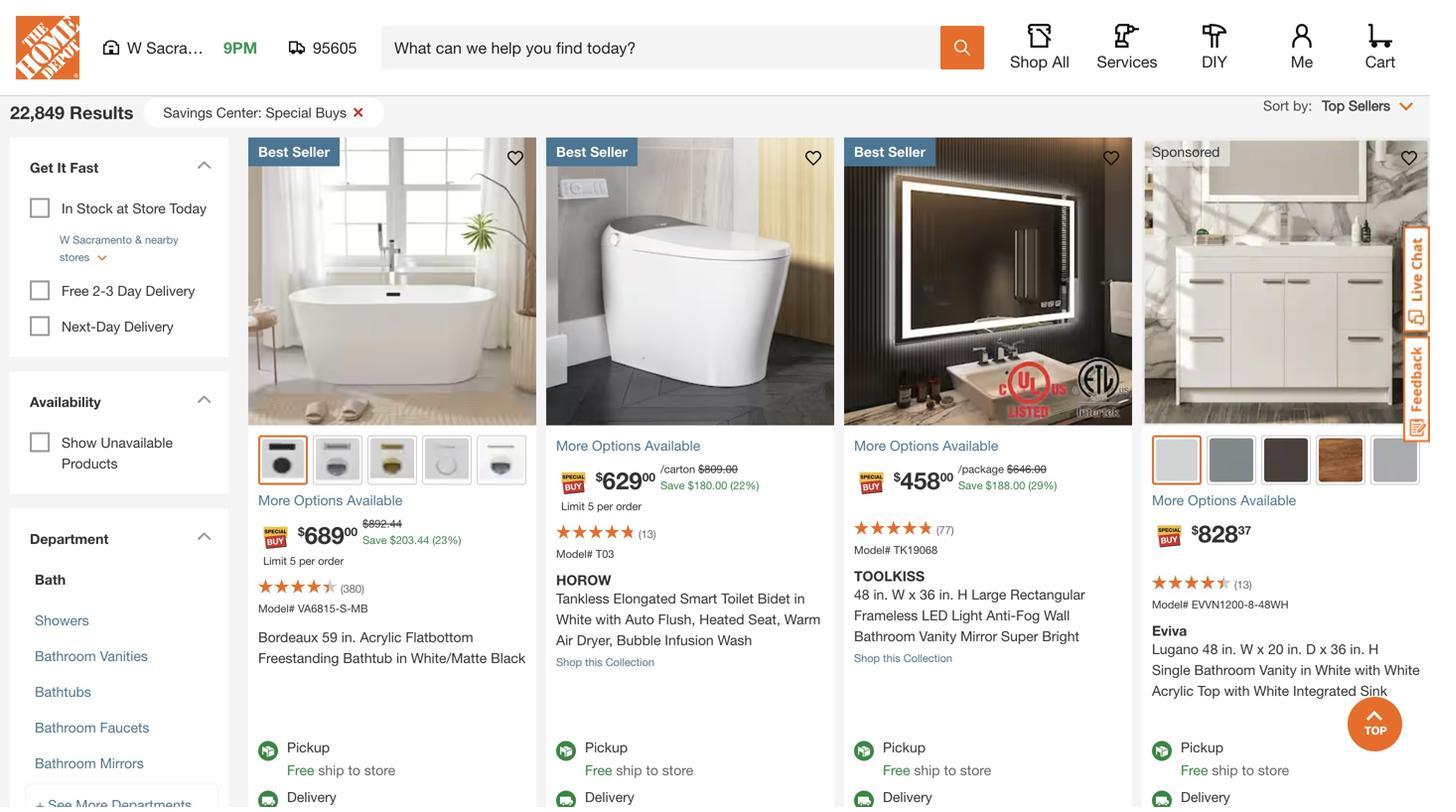 Task type: locate. For each thing, give the bounding box(es) containing it.
2 store from the left
[[662, 762, 694, 779]]

1 horizontal spatial 36
[[1331, 641, 1347, 658]]

pickup
[[287, 740, 330, 756], [585, 740, 628, 756], [883, 740, 926, 756], [1181, 740, 1224, 756]]

3 ship from the left
[[914, 762, 940, 779]]

1 horizontal spatial limit
[[561, 500, 585, 513]]

2 horizontal spatial vanity
[[1260, 662, 1297, 679]]

best for 629
[[556, 144, 586, 160]]

vanity inside "eviva lugano 48 in. w x 20 in. d x 36 in. h single bathroom vanity in white with white acrylic top with white integrated sink"
[[1260, 662, 1297, 679]]

model# for 689
[[258, 603, 295, 615]]

in
[[794, 591, 805, 607], [396, 650, 407, 667], [1301, 662, 1312, 679]]

%) for 22
[[746, 479, 759, 492]]

va6815-
[[298, 603, 340, 615]]

(
[[731, 479, 733, 492], [1029, 479, 1031, 492], [937, 524, 939, 537], [639, 528, 641, 541], [433, 534, 435, 547], [1235, 579, 1237, 592], [341, 583, 343, 596]]

$ 689 00
[[298, 521, 358, 549]]

in stock at store today
[[62, 200, 207, 217]]

heated
[[700, 611, 745, 628]]

1 available shipping image from the left
[[556, 791, 576, 808]]

( right 180
[[731, 479, 733, 492]]

4 ship from the left
[[1212, 762, 1238, 779]]

1 horizontal spatial best
[[556, 144, 586, 160]]

1 horizontal spatial collection
[[904, 652, 953, 665]]

3 seller from the left
[[888, 144, 926, 160]]

large
[[972, 587, 1007, 603]]

cart link
[[1359, 24, 1403, 72]]

) down $ 458 00
[[952, 524, 954, 537]]

options up '629'
[[592, 438, 641, 454]]

5 up model# va6815-s-mb
[[290, 555, 296, 568]]

20
[[1269, 641, 1284, 658]]

0 horizontal spatial shop
[[556, 656, 582, 669]]

bordeaux 59 in. acrylic flatbottom freestanding bathtub in white/matte black image
[[248, 138, 536, 426]]

available for pickup image
[[258, 742, 278, 761], [556, 742, 576, 761], [1152, 742, 1172, 761]]

0 vertical spatial 48
[[854, 587, 870, 603]]

bathroom
[[854, 628, 916, 645], [35, 648, 96, 665], [1195, 662, 1256, 679], [35, 720, 96, 736], [35, 756, 96, 772]]

model# evvn1200-8-48wh
[[1152, 599, 1289, 611]]

more options available up $ 629 00
[[556, 438, 701, 454]]

0 vertical spatial day
[[117, 283, 142, 299]]

458
[[901, 466, 941, 495]]

caret icon image for availability
[[197, 395, 212, 404]]

0 horizontal spatial this
[[585, 656, 603, 669]]

top down lugano
[[1198, 683, 1221, 699]]

0 horizontal spatial acrylic
[[360, 629, 402, 646]]

37
[[1239, 523, 1252, 537]]

white/matte black image
[[262, 440, 304, 481]]

in down d
[[1301, 662, 1312, 679]]

1 vertical spatial h
[[1369, 641, 1379, 658]]

caret icon image for department
[[197, 532, 212, 541]]

in stock at store today link
[[62, 200, 207, 217]]

shop left all
[[1010, 52, 1048, 71]]

w inside "eviva lugano 48 in. w x 20 in. d x 36 in. h single bathroom vanity in white with white acrylic top with white integrated sink"
[[1241, 641, 1254, 658]]

live chat image
[[1404, 227, 1431, 333]]

1 vertical spatial ( 13 )
[[1235, 579, 1252, 592]]

pickup free ship to store for 629
[[585, 740, 694, 779]]

caret icon image inside "availability" link
[[197, 395, 212, 404]]

$ down /package at the right bottom of the page
[[986, 479, 992, 492]]

available up 37
[[1241, 492, 1297, 509]]

1 vertical spatial per
[[299, 555, 315, 568]]

1 best from the left
[[258, 144, 288, 160]]

pickup for 689
[[287, 740, 330, 756]]

0 vertical spatial order
[[616, 500, 642, 513]]

best
[[258, 144, 288, 160], [556, 144, 586, 160], [854, 144, 884, 160]]

3 caret icon image from the top
[[197, 532, 212, 541]]

more options available up $ 828 37
[[1152, 492, 1297, 509]]

3 pickup free ship to store from the left
[[883, 740, 992, 779]]

1 available for pickup image from the left
[[258, 742, 278, 761]]

bathroom down bathroom faucets 'link' at left bottom
[[35, 756, 96, 772]]

light
[[952, 608, 983, 624]]

rectangular
[[1011, 587, 1086, 603]]

0 vertical spatial 36
[[920, 587, 936, 603]]

warm
[[785, 611, 821, 628]]

$ left 37
[[1192, 523, 1199, 537]]

white down tankless
[[556, 611, 592, 628]]

1 horizontal spatial 44
[[417, 534, 430, 547]]

store for 458
[[960, 762, 992, 779]]

0 horizontal spatial save
[[363, 534, 387, 547]]

0 horizontal spatial ( 13 )
[[639, 528, 656, 541]]

1 horizontal spatial 5
[[588, 500, 594, 513]]

4 pickup from the left
[[1181, 740, 1224, 756]]

vanity up inch
[[1151, 0, 1189, 14]]

0 horizontal spatial vanity
[[920, 628, 957, 645]]

2 seller from the left
[[590, 144, 628, 160]]

acrylic up bathtub
[[360, 629, 402, 646]]

acrylic inside "eviva lugano 48 in. w x 20 in. d x 36 in. h single bathroom vanity in white with white acrylic top with white integrated sink"
[[1152, 683, 1194, 699]]

2 horizontal spatial save
[[959, 479, 983, 492]]

bathroom up the bathtubs link
[[35, 648, 96, 665]]

tk19068
[[894, 544, 938, 557]]

in inside horow tankless elongated smart toilet bidet in white with auto flush, heated seat, warm air dryer, bubble infusion wash shop this collection
[[794, 591, 805, 607]]

bordeaux 59 in. acrylic flatbottom freestanding bathtub in white/matte black
[[258, 629, 526, 667]]

0 horizontal spatial seller
[[292, 144, 330, 160]]

1 vertical spatial top
[[1198, 683, 1221, 699]]

1 horizontal spatial with
[[1224, 683, 1250, 699]]

best seller for 458
[[854, 144, 926, 160]]

bathroom right single
[[1195, 662, 1256, 679]]

2 vertical spatial vanity
[[1260, 662, 1297, 679]]

in. right 59
[[342, 629, 356, 646]]

13 up 8- on the bottom
[[1237, 579, 1250, 592]]

gray image
[[1210, 439, 1254, 482]]

h up light
[[958, 587, 968, 603]]

0 horizontal spatial shop this collection link
[[556, 656, 655, 669]]

single
[[1152, 662, 1191, 679]]

order down $ 629 00
[[616, 500, 642, 513]]

per down '629'
[[597, 500, 613, 513]]

vanities down the 18
[[1120, 39, 1168, 56]]

flatbottom
[[406, 629, 473, 646]]

1 vertical spatial vanities
[[100, 648, 148, 665]]

free 2-3 day delivery
[[62, 283, 195, 299]]

get it fast
[[30, 159, 99, 176]]

2 caret icon image from the top
[[197, 395, 212, 404]]

more options available link up 892
[[258, 490, 527, 511]]

2 horizontal spatial available shipping image
[[1152, 791, 1172, 808]]

in right bathtub
[[396, 650, 407, 667]]

1 horizontal spatial this
[[883, 652, 901, 665]]

0 horizontal spatial per
[[299, 555, 315, 568]]

1 vertical spatial 48
[[1203, 641, 1218, 658]]

popular
[[1099, 0, 1148, 14]]

0 vertical spatial limit
[[561, 500, 585, 513]]

available up /package at the right bottom of the page
[[943, 438, 999, 454]]

available shipping image
[[556, 791, 576, 808], [854, 791, 874, 808], [1152, 791, 1172, 808]]

00 left /package at the right bottom of the page
[[941, 470, 954, 484]]

black
[[491, 650, 526, 667]]

more options available
[[556, 438, 701, 454], [854, 438, 999, 454], [258, 492, 403, 509], [1152, 492, 1297, 509]]

%) inside /package $ 646 . 00 save $ 188 . 00 ( 29 %)
[[1044, 479, 1057, 492]]

more options available for the more options available link above /carton
[[556, 438, 701, 454]]

1 horizontal spatial vanities
[[1120, 39, 1168, 56]]

1 caret icon image from the top
[[197, 160, 212, 169]]

1 to from the left
[[348, 762, 361, 779]]

%) right the 203
[[448, 534, 461, 547]]

00 up '29'
[[1035, 463, 1047, 476]]

save down /carton
[[661, 479, 685, 492]]

x inside toolkiss 48 in. w x 36 in. h large rectangular frameless led light anti-fog wall bathroom vanity mirror super bright shop this collection
[[909, 587, 916, 603]]

1 horizontal spatial per
[[597, 500, 613, 513]]

44 left 23
[[417, 534, 430, 547]]

0 vertical spatial per
[[597, 500, 613, 513]]

1 horizontal spatial %)
[[746, 479, 759, 492]]

x
[[909, 587, 916, 603], [1258, 641, 1265, 658], [1320, 641, 1327, 658]]

45
[[929, 18, 944, 35]]

1 pickup free ship to store from the left
[[287, 740, 396, 779]]

5 up 'model# t03'
[[588, 500, 594, 513]]

flush,
[[658, 611, 696, 628]]

0 vertical spatial ( 13 )
[[639, 528, 656, 541]]

available for pickup image
[[854, 742, 874, 761]]

vanity down led
[[920, 628, 957, 645]]

$ inside $ 828 37
[[1192, 523, 1199, 537]]

available for pickup image for 689
[[258, 742, 278, 761]]

diy
[[1202, 52, 1228, 71]]

collection
[[904, 652, 953, 665], [606, 656, 655, 669]]

limit up 'model# t03'
[[561, 500, 585, 513]]

day down 3
[[96, 318, 120, 335]]

save inside /package $ 646 . 00 save $ 188 . 00 ( 29 %)
[[959, 479, 983, 492]]

available shipping image
[[258, 791, 278, 808]]

$ inside $ 689 00
[[298, 525, 305, 539]]

more for the more options available link above /carton
[[556, 438, 588, 454]]

0 horizontal spatial 13
[[641, 528, 654, 541]]

1 vertical spatial vanity
[[920, 628, 957, 645]]

shop inside horow tankless elongated smart toilet bidet in white with auto flush, heated seat, warm air dryer, bubble infusion wash shop this collection
[[556, 656, 582, 669]]

1 vertical spatial day
[[96, 318, 120, 335]]

2 horizontal spatial seller
[[888, 144, 926, 160]]

delivery for model# evvn1200-8-48wh
[[1181, 789, 1231, 806]]

showers link
[[35, 612, 89, 629]]

bathroom down the bathtubs link
[[35, 720, 96, 736]]

to for 689
[[348, 762, 361, 779]]

1 horizontal spatial 48
[[1203, 641, 1218, 658]]

0 horizontal spatial top
[[1198, 683, 1221, 699]]

2 horizontal spatial available for pickup image
[[1152, 742, 1172, 761]]

0 vertical spatial vanities
[[1120, 39, 1168, 56]]

2 available for pickup image from the left
[[556, 742, 576, 761]]

with inside horow tankless elongated smart toilet bidet in white with auto flush, heated seat, warm air dryer, bubble infusion wash shop this collection
[[596, 611, 621, 628]]

in. up led
[[939, 587, 954, 603]]

2 best seller from the left
[[556, 144, 628, 160]]

2 horizontal spatial with
[[1355, 662, 1381, 679]]

sellers
[[1349, 97, 1391, 114]]

2 pickup from the left
[[585, 740, 628, 756]]

00 inside $ 689 00
[[344, 525, 358, 539]]

1 vertical spatial 13
[[1237, 579, 1250, 592]]

%)
[[746, 479, 759, 492], [1044, 479, 1057, 492], [448, 534, 461, 547]]

) down /carton $ 809 . 00 save $ 180 . 00 ( 22 %) limit 5 per order
[[654, 528, 656, 541]]

department link
[[20, 519, 219, 560]]

00 left 892
[[344, 525, 358, 539]]

seat,
[[748, 611, 781, 628]]

0 horizontal spatial 48
[[854, 587, 870, 603]]

1 store from the left
[[364, 762, 396, 779]]

1 pickup from the left
[[287, 740, 330, 756]]

best for 689
[[258, 144, 288, 160]]

1 vertical spatial acrylic
[[1152, 683, 1194, 699]]

vanities up faucets
[[100, 648, 148, 665]]

next-day delivery link
[[62, 318, 174, 335]]

store for 689
[[364, 762, 396, 779]]

x down toolkiss
[[909, 587, 916, 603]]

1 horizontal spatial sacramento
[[146, 38, 233, 57]]

delivery for model# t03
[[585, 789, 635, 806]]

special
[[266, 104, 312, 121]]

white/titanium gold image
[[371, 439, 414, 482]]

options up 828 in the bottom right of the page
[[1188, 492, 1237, 509]]

rosewood image
[[1319, 439, 1363, 482]]

caret icon image inside the department link
[[197, 532, 212, 541]]

x right d
[[1320, 641, 1327, 658]]

shop all button
[[1008, 24, 1072, 72]]

$ up t03
[[596, 470, 603, 484]]

%) inside /carton $ 809 . 00 save $ 180 . 00 ( 22 %) limit 5 per order
[[746, 479, 759, 492]]

today
[[170, 200, 207, 217]]

available up /carton
[[645, 438, 701, 454]]

1 vertical spatial order
[[318, 555, 344, 568]]

59
[[322, 629, 338, 646]]

caret icon image
[[197, 160, 212, 169], [197, 395, 212, 404], [197, 532, 212, 541]]

0 vertical spatial 13
[[641, 528, 654, 541]]

sacramento inside w sacramento & nearby stores
[[73, 233, 132, 246]]

5 inside /carton $ 809 . 00 save $ 180 . 00 ( 22 %) limit 5 per order
[[588, 500, 594, 513]]

me button
[[1271, 24, 1334, 72]]

0 horizontal spatial 5
[[290, 555, 296, 568]]

48 inside "eviva lugano 48 in. w x 20 in. d x 36 in. h single bathroom vanity in white with white acrylic top with white integrated sink"
[[1203, 641, 1218, 658]]

00 down 646 in the bottom right of the page
[[1013, 479, 1026, 492]]

2 horizontal spatial best
[[854, 144, 884, 160]]

bright
[[1042, 628, 1080, 645]]

1 ship from the left
[[318, 762, 344, 779]]

save inside '$ 892 . 44 save $ 203 . 44 ( 23 %) limit 5 per order'
[[363, 534, 387, 547]]

shop this collection link
[[854, 652, 953, 665], [556, 656, 655, 669]]

options
[[592, 438, 641, 454], [890, 438, 939, 454], [294, 492, 343, 509], [1188, 492, 1237, 509]]

0 horizontal spatial best
[[258, 144, 288, 160]]

in inside "eviva lugano 48 in. w x 20 in. d x 36 in. h single bathroom vanity in white with white acrylic top with white integrated sink"
[[1301, 662, 1312, 679]]

1 horizontal spatial in
[[794, 591, 805, 607]]

1 horizontal spatial best seller
[[556, 144, 628, 160]]

1 seller from the left
[[292, 144, 330, 160]]

0 horizontal spatial h
[[958, 587, 968, 603]]

sacramento down stock
[[73, 233, 132, 246]]

3 store from the left
[[960, 762, 992, 779]]

0 horizontal spatial collection
[[606, 656, 655, 669]]

1 horizontal spatial save
[[661, 479, 685, 492]]

48 inside toolkiss 48 in. w x 36 in. h large rectangular frameless led light anti-fog wall bathroom vanity mirror super bright shop this collection
[[854, 587, 870, 603]]

options up 458
[[890, 438, 939, 454]]

44 right 892
[[390, 518, 402, 531]]

shop down frameless
[[854, 652, 880, 665]]

( down 646 in the bottom right of the page
[[1029, 479, 1031, 492]]

2 horizontal spatial in
[[1301, 662, 1312, 679]]

1 best seller from the left
[[258, 144, 330, 160]]

pickup for 458
[[883, 740, 926, 756]]

model# up toolkiss
[[854, 544, 891, 557]]

0 horizontal spatial best seller
[[258, 144, 330, 160]]

bath link
[[30, 570, 209, 591]]

to for 629
[[646, 762, 659, 779]]

more options available for the more options available link underneath gray oak icon
[[1152, 492, 1297, 509]]

save down 892
[[363, 534, 387, 547]]

3 pickup from the left
[[883, 740, 926, 756]]

ship for 458
[[914, 762, 940, 779]]

seller for 629
[[590, 144, 628, 160]]

in inside bordeaux 59 in. acrylic flatbottom freestanding bathtub in white/matte black
[[396, 650, 407, 667]]

( 13 ) down /carton $ 809 . 00 save $ 180 . 00 ( 22 %) limit 5 per order
[[639, 528, 656, 541]]

d
[[1306, 641, 1316, 658]]

delivery
[[146, 283, 195, 299], [124, 318, 174, 335], [287, 789, 337, 806], [585, 789, 635, 806], [883, 789, 933, 806], [1181, 789, 1231, 806]]

bathroom inside "eviva lugano 48 in. w x 20 in. d x 36 in. h single bathroom vanity in white with white acrylic top with white integrated sink"
[[1195, 662, 1256, 679]]

36 right d
[[1331, 641, 1347, 658]]

available
[[645, 438, 701, 454], [943, 438, 999, 454], [347, 492, 403, 509], [1241, 492, 1297, 509]]

$ left 23
[[390, 534, 396, 547]]

top
[[1323, 97, 1345, 114], [1198, 683, 1221, 699]]

00
[[726, 463, 738, 476], [1035, 463, 1047, 476], [642, 470, 656, 484], [941, 470, 954, 484], [715, 479, 728, 492], [1013, 479, 1026, 492], [344, 525, 358, 539]]

2 horizontal spatial shop
[[1010, 52, 1048, 71]]

day right 3
[[117, 283, 142, 299]]

0 vertical spatial vanity
[[1151, 0, 1189, 14]]

showers
[[35, 612, 89, 629]]

1 vertical spatial caret icon image
[[197, 395, 212, 404]]

1 horizontal spatial shop
[[854, 652, 880, 665]]

1 horizontal spatial h
[[1369, 641, 1379, 658]]

best for 458
[[854, 144, 884, 160]]

wash
[[718, 632, 752, 649]]

36 up led
[[920, 587, 936, 603]]

0 vertical spatial 44
[[390, 518, 402, 531]]

( 77 )
[[937, 524, 954, 537]]

with
[[596, 611, 621, 628], [1355, 662, 1381, 679], [1224, 683, 1250, 699]]

2 horizontal spatial %)
[[1044, 479, 1057, 492]]

available for pickup image for 629
[[556, 742, 576, 761]]

%) inside '$ 892 . 44 save $ 203 . 44 ( 23 %) limit 5 per order'
[[448, 534, 461, 547]]

vanity
[[1151, 0, 1189, 14], [920, 628, 957, 645], [1260, 662, 1297, 679]]

more for the more options available link over 892
[[258, 492, 290, 509]]

2 pickup free ship to store from the left
[[585, 740, 694, 779]]

w sacramento & nearby stores
[[60, 233, 178, 264]]

w down toolkiss
[[892, 587, 905, 603]]

this inside toolkiss 48 in. w x 36 in. h large rectangular frameless led light anti-fog wall bathroom vanity mirror super bright shop this collection
[[883, 652, 901, 665]]

2 available shipping image from the left
[[854, 791, 874, 808]]

0 horizontal spatial order
[[318, 555, 344, 568]]

save down /package at the right bottom of the page
[[959, 479, 983, 492]]

collection down led
[[904, 652, 953, 665]]

it
[[57, 159, 66, 176]]

0 horizontal spatial 36
[[920, 587, 936, 603]]

0 vertical spatial sacramento
[[146, 38, 233, 57]]

free for 689
[[287, 762, 314, 779]]

1 vertical spatial 5
[[290, 555, 296, 568]]

2 to from the left
[[646, 762, 659, 779]]

3 available for pickup image from the left
[[1152, 742, 1172, 761]]

1 horizontal spatial vanity
[[1151, 0, 1189, 14]]

availability link
[[20, 382, 219, 428]]

1 horizontal spatial 13
[[1237, 579, 1250, 592]]

w up stores
[[60, 233, 70, 246]]

w up 'results'
[[127, 38, 142, 57]]

top right by:
[[1323, 97, 1345, 114]]

w
[[127, 38, 142, 57], [60, 233, 70, 246], [892, 587, 905, 603], [1241, 641, 1254, 658]]

ship for 689
[[318, 762, 344, 779]]

sponsored
[[1152, 144, 1220, 160]]

) up 8- on the bottom
[[1250, 579, 1252, 592]]

36 inside "eviva lugano 48 in. w x 20 in. d x 36 in. h single bathroom vanity in white with white acrylic top with white integrated sink"
[[1331, 641, 1347, 658]]

delivery for model# va6815-s-mb
[[287, 789, 337, 806]]

0 horizontal spatial in
[[396, 650, 407, 667]]

48 right lugano
[[1203, 641, 1218, 658]]

0 horizontal spatial limit
[[263, 555, 287, 568]]

width
[[935, 0, 971, 14]]

order down $ 689 00
[[318, 555, 344, 568]]

available for the more options available link underneath gray oak icon
[[1241, 492, 1297, 509]]

0 horizontal spatial x
[[909, 587, 916, 603]]

services
[[1097, 52, 1158, 71]]

white/integrated overflow image
[[480, 439, 524, 482]]

save inside /carton $ 809 . 00 save $ 180 . 00 ( 22 %) limit 5 per order
[[661, 479, 685, 492]]

0 horizontal spatial available for pickup image
[[258, 742, 278, 761]]

1 horizontal spatial acrylic
[[1152, 683, 1194, 699]]

shop this collection link down dryer,
[[556, 656, 655, 669]]

0 vertical spatial top
[[1323, 97, 1345, 114]]

sacramento for 9pm
[[146, 38, 233, 57]]

%) right 188
[[1044, 479, 1057, 492]]

$ up 188
[[1007, 463, 1013, 476]]

bathroom inside toolkiss 48 in. w x 36 in. h large rectangular frameless led light anti-fog wall bathroom vanity mirror super bright shop this collection
[[854, 628, 916, 645]]

$
[[699, 463, 705, 476], [1007, 463, 1013, 476], [596, 470, 603, 484], [894, 470, 901, 484], [688, 479, 694, 492], [986, 479, 992, 492], [363, 518, 369, 531], [1192, 523, 1199, 537], [298, 525, 305, 539], [390, 534, 396, 547]]

0 vertical spatial with
[[596, 611, 621, 628]]

0 horizontal spatial sacramento
[[73, 233, 132, 246]]

limit inside /carton $ 809 . 00 save $ 180 . 00 ( 22 %) limit 5 per order
[[561, 500, 585, 513]]

available for the more options available link on top of /package at the right bottom of the page
[[943, 438, 999, 454]]

model# up horow
[[556, 548, 593, 561]]

3 best seller from the left
[[854, 144, 926, 160]]

2 ship from the left
[[616, 762, 642, 779]]

2 vertical spatial caret icon image
[[197, 532, 212, 541]]

in up warm
[[794, 591, 805, 607]]

4 pickup free ship to store from the left
[[1181, 740, 1290, 779]]

3 to from the left
[[944, 762, 957, 779]]

$ down /carton
[[688, 479, 694, 492]]

vanity down 20
[[1260, 662, 1297, 679]]

t03
[[596, 548, 614, 561]]

( inside /carton $ 809 . 00 save $ 180 . 00 ( 22 %) limit 5 per order
[[731, 479, 733, 492]]

cart
[[1366, 52, 1396, 71]]

bathroom faucets link
[[35, 720, 149, 736]]

$ up model# tk19068
[[894, 470, 901, 484]]

2 horizontal spatial best seller
[[854, 144, 926, 160]]

$ 828 37
[[1192, 520, 1252, 548]]

1 vertical spatial limit
[[263, 555, 287, 568]]

3 best from the left
[[854, 144, 884, 160]]

seller for 458
[[888, 144, 926, 160]]

pickup for 629
[[585, 740, 628, 756]]

white up sink
[[1385, 662, 1420, 679]]

( 13 ) up 8- on the bottom
[[1235, 579, 1252, 592]]

1 horizontal spatial order
[[616, 500, 642, 513]]

5 inside '$ 892 . 44 save $ 203 . 44 ( 23 %) limit 5 per order'
[[290, 555, 296, 568]]

1 vertical spatial 36
[[1331, 641, 1347, 658]]

white/polished chrome image
[[316, 439, 360, 482]]

x left 20
[[1258, 641, 1265, 658]]

2 best from the left
[[556, 144, 586, 160]]

) for 629
[[654, 528, 656, 541]]

1 horizontal spatial shop this collection link
[[854, 652, 953, 665]]

caret icon image inside get it fast link
[[197, 160, 212, 169]]

shop this collection link for 458
[[854, 652, 953, 665]]

available up 892
[[347, 492, 403, 509]]

$ up 180
[[699, 463, 705, 476]]

h up sink
[[1369, 641, 1379, 658]]

1 horizontal spatial available for pickup image
[[556, 742, 576, 761]]

more options available up $ 458 00
[[854, 438, 999, 454]]

best seller for 689
[[258, 144, 330, 160]]

acrylic inside bordeaux 59 in. acrylic flatbottom freestanding bathtub in white/matte black
[[360, 629, 402, 646]]

0 horizontal spatial vanities
[[100, 648, 148, 665]]

shop this collection link down frameless
[[854, 652, 953, 665]]

mirror
[[961, 628, 998, 645]]

0 horizontal spatial available shipping image
[[556, 791, 576, 808]]

1 horizontal spatial ( 13 )
[[1235, 579, 1252, 592]]

1 horizontal spatial available shipping image
[[854, 791, 874, 808]]



Task type: describe. For each thing, give the bounding box(es) containing it.
results
[[70, 102, 133, 123]]

22,849 results
[[10, 102, 133, 123]]

model# for 458
[[854, 544, 891, 557]]

horow tankless elongated smart toilet bidet in white with auto flush, heated seat, warm air dryer, bubble infusion wash shop this collection
[[556, 572, 821, 669]]

in. up sink
[[1351, 641, 1365, 658]]

in. inside bordeaux 59 in. acrylic flatbottom freestanding bathtub in white/matte black
[[342, 629, 356, 646]]

wall
[[1044, 608, 1070, 624]]

) for 689
[[362, 583, 364, 596]]

more for the more options available link underneath gray oak icon
[[1152, 492, 1184, 509]]

bathroom vanities link
[[35, 648, 148, 665]]

save for /carton
[[661, 479, 685, 492]]

products
[[62, 456, 118, 472]]

203
[[396, 534, 414, 547]]

delivery for model# tk19068
[[883, 789, 933, 806]]

h inside toolkiss 48 in. w x 36 in. h large rectangular frameless led light anti-fog wall bathroom vanity mirror super bright shop this collection
[[958, 587, 968, 603]]

00 up 22
[[726, 463, 738, 476]]

00 left 22
[[715, 479, 728, 492]]

options up 689
[[294, 492, 343, 509]]

or
[[948, 18, 960, 35]]

top inside "eviva lugano 48 in. w x 20 in. d x 36 in. h single bathroom vanity in white with white acrylic top with white integrated sink"
[[1198, 683, 1221, 699]]

white/matte
[[411, 650, 487, 667]]

bathroom mirrors
[[35, 756, 144, 772]]

more options available link up /carton
[[556, 436, 825, 456]]

(in.):
[[899, 18, 925, 35]]

popular vanity widths: 18 inch vanities
[[1096, 0, 1193, 56]]

in. down model# evvn1200-8-48wh
[[1222, 641, 1237, 658]]

this inside horow tankless elongated smart toilet bidet in white with auto flush, heated seat, warm air dryer, bubble infusion wash shop this collection
[[585, 656, 603, 669]]

elongated
[[614, 591, 676, 607]]

super
[[1001, 628, 1039, 645]]

show unavailable products link
[[62, 435, 173, 472]]

bathroom for bathroom vanities
[[35, 648, 96, 665]]

48wh
[[1259, 599, 1289, 611]]

. down 809
[[712, 479, 715, 492]]

overall
[[888, 0, 931, 14]]

evvn1200-
[[1192, 599, 1249, 611]]

( up s-
[[341, 583, 343, 596]]

4 store from the left
[[1258, 762, 1290, 779]]

/package
[[959, 463, 1004, 476]]

29
[[1031, 479, 1044, 492]]

more options available for the more options available link over 892
[[258, 492, 403, 509]]

cement gray image
[[1374, 439, 1418, 482]]

fast
[[70, 159, 99, 176]]

) for 458
[[952, 524, 954, 537]]

2 vertical spatial with
[[1224, 683, 1250, 699]]

diy button
[[1183, 24, 1247, 72]]

stores
[[60, 251, 90, 264]]

white down 20
[[1254, 683, 1290, 699]]

auto
[[625, 611, 654, 628]]

next-
[[62, 318, 96, 335]]

s-
[[340, 603, 351, 615]]

bathroom faucets
[[35, 720, 149, 736]]

/carton
[[661, 463, 696, 476]]

the home depot logo image
[[16, 16, 79, 79]]

13 for 828
[[1237, 579, 1250, 592]]

4 to from the left
[[1242, 762, 1255, 779]]

$ 892 . 44 save $ 203 . 44 ( 23 %) limit 5 per order
[[263, 518, 461, 568]]

$ 629 00
[[596, 466, 656, 495]]

77
[[939, 524, 952, 537]]

order inside /carton $ 809 . 00 save $ 180 . 00 ( 22 %) limit 5 per order
[[616, 500, 642, 513]]

48 in. w x 36 in. h large rectangular frameless led light anti-fog wall bathroom vanity mirror super bright image
[[844, 138, 1133, 426]]

per inside '$ 892 . 44 save $ 203 . 44 ( 23 %) limit 5 per order'
[[299, 555, 315, 568]]

inch
[[1166, 18, 1193, 35]]

( 13 ) for save
[[639, 528, 656, 541]]

646
[[1013, 463, 1032, 476]]

store for 629
[[662, 762, 694, 779]]

( 13 ) for 828
[[1235, 579, 1252, 592]]

w sacramento 9pm
[[127, 38, 257, 57]]

. down 646 in the bottom right of the page
[[1010, 479, 1013, 492]]

1 horizontal spatial top
[[1323, 97, 1345, 114]]

( inside /package $ 646 . 00 save $ 188 . 00 ( 29 %)
[[1029, 479, 1031, 492]]

bathroom for bathroom faucets
[[35, 720, 96, 736]]

1 vertical spatial 44
[[417, 534, 430, 547]]

available shipping image for 458
[[854, 791, 874, 808]]

689
[[305, 521, 344, 549]]

toolkiss
[[854, 568, 925, 585]]

$ inside $ 458 00
[[894, 470, 901, 484]]

36 inside toolkiss 48 in. w x 36 in. h large rectangular frameless led light anti-fog wall bathroom vanity mirror super bright shop this collection
[[920, 587, 936, 603]]

tankless elongated smart toilet bidet in white with auto flush, heated seat, warm air dryer, bubble infusion wash image
[[546, 138, 834, 426]]

bathtubs
[[35, 684, 91, 700]]

at
[[117, 200, 129, 217]]

bubble
[[617, 632, 661, 649]]

$ 458 00
[[894, 466, 954, 495]]

available for the more options available link above /carton
[[645, 438, 701, 454]]

$ inside $ 629 00
[[596, 470, 603, 484]]

free for 629
[[585, 762, 612, 779]]

greater
[[906, 39, 953, 56]]

vanity inside popular vanity widths: 18 inch vanities
[[1151, 0, 1189, 14]]

available shipping image for 629
[[556, 791, 576, 808]]

vanity inside toolkiss 48 in. w x 36 in. h large rectangular frameless led light anti-fog wall bathroom vanity mirror super bright shop this collection
[[920, 628, 957, 645]]

model# up eviva
[[1152, 599, 1189, 611]]

3 available shipping image from the left
[[1152, 791, 1172, 808]]

feedback link image
[[1404, 336, 1431, 443]]

/package $ 646 . 00 save $ 188 . 00 ( 29 %)
[[959, 463, 1057, 492]]

frameless
[[854, 608, 918, 624]]

lugano 48 in. w x 20 in. d x 36 in. h single bathroom vanity in white with white acrylic top with white integrated sink image
[[1142, 138, 1431, 426]]

eviva lugano 48 in. w x 20 in. d x 36 in. h single bathroom vanity in white with white acrylic top with white integrated sink
[[1152, 623, 1420, 699]]

%) for 29
[[1044, 479, 1057, 492]]

department
[[30, 531, 109, 547]]

18
[[1147, 18, 1162, 35]]

more options available link up /package at the right bottom of the page
[[854, 436, 1123, 456]]

ship for 629
[[616, 762, 642, 779]]

shop inside button
[[1010, 52, 1048, 71]]

bathroom mirrors link
[[35, 756, 144, 772]]

model# tk19068
[[854, 544, 938, 557]]

h inside "eviva lugano 48 in. w x 20 in. d x 36 in. h single bathroom vanity in white with white acrylic top with white integrated sink"
[[1369, 641, 1379, 658]]

. right /carton
[[723, 463, 726, 476]]

2 horizontal spatial x
[[1320, 641, 1327, 658]]

( down /carton $ 809 . 00 save $ 180 . 00 ( 22 %) limit 5 per order
[[639, 528, 641, 541]]

2-
[[93, 283, 106, 299]]

savings center: special buys button
[[143, 98, 384, 128]]

best seller for 629
[[556, 144, 628, 160]]

22
[[733, 479, 746, 492]]

available for the more options available link over 892
[[347, 492, 403, 509]]

( inside '$ 892 . 44 save $ 203 . 44 ( 23 %) limit 5 per order'
[[433, 534, 435, 547]]

model# t03
[[556, 548, 614, 561]]

limit inside '$ 892 . 44 save $ 203 . 44 ( 23 %) limit 5 per order'
[[263, 555, 287, 568]]

toolkiss 48 in. w x 36 in. h large rectangular frameless led light anti-fog wall bathroom vanity mirror super bright shop this collection
[[854, 568, 1086, 665]]

1 horizontal spatial x
[[1258, 641, 1265, 658]]

next-day delivery
[[62, 318, 174, 335]]

model# for 629
[[556, 548, 593, 561]]

dryer,
[[577, 632, 613, 649]]

0 horizontal spatial 44
[[390, 518, 402, 531]]

pure white image
[[425, 439, 469, 482]]

caret icon image for get it fast
[[197, 160, 212, 169]]

bathroom for bathroom mirrors
[[35, 756, 96, 772]]

/carton $ 809 . 00 save $ 180 . 00 ( 22 %) limit 5 per order
[[561, 463, 759, 513]]

. left 23
[[414, 534, 417, 547]]

( 380 )
[[341, 583, 364, 596]]

more options available for the more options available link on top of /package at the right bottom of the page
[[854, 438, 999, 454]]

order inside '$ 892 . 44 save $ 203 . 44 ( 23 %) limit 5 per order'
[[318, 555, 344, 568]]

more for the more options available link on top of /package at the right bottom of the page
[[854, 438, 886, 454]]

in. left d
[[1288, 641, 1303, 658]]

1 vertical spatial with
[[1355, 662, 1381, 679]]

model# va6815-s-mb
[[258, 603, 368, 615]]

$ right $ 689 00
[[363, 518, 369, 531]]

savings
[[163, 104, 212, 121]]

sacramento for &
[[73, 233, 132, 246]]

What can we help you find today? search field
[[394, 27, 940, 69]]

pickup free ship to store for 458
[[883, 740, 992, 779]]

more options available link down gray oak icon
[[1152, 490, 1421, 511]]

services button
[[1096, 24, 1159, 72]]

00 inside $ 629 00
[[642, 470, 656, 484]]

w inside w sacramento & nearby stores
[[60, 233, 70, 246]]

free for 458
[[883, 762, 910, 779]]

per inside /carton $ 809 . 00 save $ 180 . 00 ( 22 %) limit 5 per order
[[597, 500, 613, 513]]

380
[[343, 583, 362, 596]]

to for 458
[[944, 762, 957, 779]]

( up the tk19068
[[937, 524, 939, 537]]

eviva
[[1152, 623, 1187, 639]]

w inside toolkiss 48 in. w x 36 in. h large rectangular frameless led light anti-fog wall bathroom vanity mirror super bright shop this collection
[[892, 587, 905, 603]]

store
[[132, 200, 166, 217]]

white up integrated
[[1316, 662, 1351, 679]]

infusion
[[665, 632, 714, 649]]

free 2-3 day delivery link
[[62, 283, 195, 299]]

188
[[992, 479, 1010, 492]]

. up '29'
[[1032, 463, 1035, 476]]

all
[[1053, 52, 1070, 71]]

( up model# evvn1200-8-48wh
[[1235, 579, 1237, 592]]

me
[[1291, 52, 1314, 71]]

white inside horow tankless elongated smart toilet bidet in white with auto flush, heated seat, warm air dryer, bubble infusion wash shop this collection
[[556, 611, 592, 628]]

save for /package
[[959, 479, 983, 492]]

gray oak image
[[1265, 439, 1308, 482]]

in. down toolkiss
[[874, 587, 888, 603]]

bath
[[35, 572, 66, 588]]

shop inside toolkiss 48 in. w x 36 in. h large rectangular frameless led light anti-fog wall bathroom vanity mirror super bright shop this collection
[[854, 652, 880, 665]]

vanities inside popular vanity widths: 18 inch vanities
[[1120, 39, 1168, 56]]

bathtub
[[343, 650, 393, 667]]

13 for save
[[641, 528, 654, 541]]

by:
[[1294, 97, 1313, 114]]

collection inside toolkiss 48 in. w x 36 in. h large rectangular frameless led light anti-fog wall bathroom vanity mirror super bright shop this collection
[[904, 652, 953, 665]]

shop all
[[1010, 52, 1070, 71]]

seller for 689
[[292, 144, 330, 160]]

popular vanity widths: 18 inch vanities link
[[1092, 0, 1196, 58]]

bordeaux
[[258, 629, 318, 646]]

. right $ 689 00
[[387, 518, 390, 531]]

led
[[922, 608, 948, 624]]

white image
[[1156, 440, 1198, 481]]

bathroom vanities
[[35, 648, 148, 665]]

tankless
[[556, 591, 610, 607]]

collection inside horow tankless elongated smart toilet bidet in white with auto flush, heated seat, warm air dryer, bubble infusion wash shop this collection
[[606, 656, 655, 669]]

pickup free ship to store for 689
[[287, 740, 396, 779]]

shop this collection link for 629
[[556, 656, 655, 669]]

nearby
[[145, 233, 178, 246]]

get
[[30, 159, 53, 176]]

00 inside $ 458 00
[[941, 470, 954, 484]]

95605 button
[[289, 38, 358, 58]]



Task type: vqa. For each thing, say whether or not it's contained in the screenshot.
the left Tool
no



